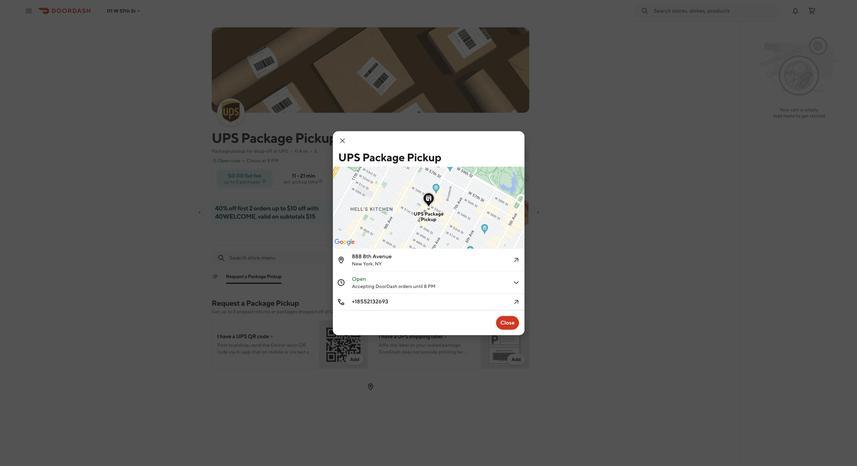 Task type: vqa. For each thing, say whether or not it's contained in the screenshot.
29
no



Task type: describe. For each thing, give the bounding box(es) containing it.
up to 5 packages
[[224, 179, 260, 185]]

of
[[404, 309, 409, 315]]

8 inside open accepting doordash orders until 8 pm
[[424, 284, 427, 289]]

york,
[[363, 261, 374, 267]]

more info
[[503, 153, 525, 158]]

fee
[[254, 173, 261, 179]]

returns
[[255, 309, 270, 315]]

• closes at 8 pm
[[243, 158, 279, 164]]

valid
[[258, 213, 271, 220]]

dasher
[[342, 309, 357, 315]]

0 horizontal spatial packages
[[240, 179, 260, 185]]

flat
[[245, 173, 253, 179]]

at inside request a package pickup get up to 5 prepaid returns or packages dropped off at ups. dasher will send you a photo of the receipt.
[[325, 309, 329, 315]]

add for i have a ups shipping label
[[512, 357, 521, 363]]

click item image
[[512, 279, 520, 287]]

affix the label on your sealed package. doordash does not provide printing for labels or packing materials.
[[379, 343, 463, 362]]

11
[[292, 173, 296, 179]]

time
[[308, 179, 318, 185]]

request a package pickup get up to 5 prepaid returns or packages dropped off at ups. dasher will send you a photo of the receipt.
[[212, 299, 435, 315]]

$0.00 flat fee
[[228, 173, 261, 179]]

request for request a package pickup get up to 5 prepaid returns or packages dropped off at ups. dasher will send you a photo of the receipt.
[[212, 299, 240, 308]]

add inside your cart is empty add items to get started
[[773, 113, 783, 119]]

1 click item image from the top
[[512, 256, 520, 264]]

open now
[[218, 158, 240, 164]]

8th
[[363, 253, 372, 260]]

pickup for for
[[231, 149, 246, 154]]

code
[[257, 334, 269, 340]]

Item Search search field
[[229, 255, 323, 262]]

-
[[297, 173, 299, 179]]

your
[[780, 107, 790, 113]]

cart
[[791, 107, 800, 113]]

2 click item image from the top
[[512, 298, 520, 306]]

dropped
[[298, 309, 317, 315]]

the inside affix the label on your sealed package. doordash does not provide printing for labels or packing materials.
[[390, 343, 397, 348]]

i have a ups shipping label image
[[481, 321, 529, 370]]

mi
[[303, 149, 308, 154]]

request a package pickup
[[226, 274, 282, 280]]

save button
[[501, 173, 529, 184]]

open for open now
[[218, 158, 230, 164]]

0 items, open order cart image
[[808, 7, 816, 15]]

40welcome,
[[215, 213, 257, 220]]

$0.00
[[228, 173, 244, 179]]

$
[[314, 149, 317, 154]]

add button for i have a ups shipping label
[[508, 355, 525, 366]]

ups.
[[330, 309, 341, 315]]

11 - 21 min
[[292, 173, 315, 179]]

sealed
[[427, 343, 441, 348]]

photo
[[391, 309, 403, 315]]

ny
[[375, 261, 382, 267]]

2 horizontal spatial •
[[310, 149, 312, 154]]

40%
[[215, 205, 228, 212]]

your cart is empty add items to get started
[[773, 107, 825, 119]]

1 vertical spatial at
[[262, 158, 266, 164]]

notification bell image
[[792, 7, 800, 15]]

21
[[300, 173, 305, 179]]

0 vertical spatial 5
[[236, 179, 239, 185]]

open for open accepting doordash orders until 8 pm
[[352, 276, 366, 283]]

avenue
[[373, 253, 392, 260]]

0 horizontal spatial for
[[247, 149, 253, 154]]

packing
[[398, 357, 415, 362]]

close button
[[496, 316, 519, 330]]

have for i have a ups shipping label
[[381, 334, 393, 340]]

pickup inside request a package pickup get up to 5 prepaid returns or packages dropped off at ups. dasher will send you a photo of the receipt.
[[276, 299, 299, 308]]

111 w 57th st button
[[107, 8, 141, 14]]

close
[[500, 320, 515, 326]]

shipping
[[409, 334, 430, 340]]

est.
[[284, 179, 291, 185]]

until
[[413, 284, 423, 289]]

prepaid
[[237, 309, 254, 315]]

2
[[249, 205, 253, 212]]

40% off first 2 orders up to $10 off with 40welcome, valid on subtotals $15
[[215, 205, 319, 220]]

doordash inside open accepting doordash orders until 8 pm
[[376, 284, 398, 289]]

drop-
[[254, 149, 266, 154]]

$10
[[287, 205, 297, 212]]

for inside affix the label on your sealed package. doordash does not provide printing for labels or packing materials.
[[457, 350, 463, 355]]

not
[[413, 350, 420, 355]]

or inside request a package pickup get up to 5 prepaid returns or packages dropped off at ups. dasher will send you a photo of the receipt.
[[271, 309, 276, 315]]

0 vertical spatial up
[[224, 179, 229, 185]]

more info button
[[492, 150, 529, 161]]

subtotals
[[280, 213, 305, 220]]

w
[[114, 8, 119, 14]]

pickup for time
[[292, 179, 307, 185]]

orders inside 40% off first 2 orders up to $10 off with 40welcome, valid on subtotals $15
[[254, 205, 271, 212]]

add button for i have a ups qr code
[[346, 355, 364, 366]]

affix
[[379, 343, 389, 348]]

i for i have a ups qr code
[[217, 334, 219, 340]]

new
[[352, 261, 362, 267]]

first
[[238, 205, 248, 212]]

min
[[306, 173, 315, 179]]

off up • closes at 8 pm
[[266, 149, 272, 154]]



Task type: locate. For each thing, give the bounding box(es) containing it.
packages inside request a package pickup get up to 5 prepaid returns or packages dropped off at ups. dasher will send you a photo of the receipt.
[[277, 309, 297, 315]]

now
[[231, 158, 240, 164]]

pm right 'until'
[[428, 284, 436, 289]]

orders up valid
[[254, 205, 271, 212]]

1 vertical spatial request
[[212, 299, 240, 308]]

1 vertical spatial doordash
[[379, 350, 401, 355]]

pickup
[[295, 130, 337, 146], [407, 151, 442, 164], [421, 217, 436, 222], [421, 217, 436, 222], [267, 274, 282, 280], [276, 299, 299, 308]]

on
[[272, 213, 279, 220], [410, 343, 415, 348]]

0 vertical spatial pickup
[[231, 149, 246, 154]]

you
[[378, 309, 386, 315]]

request for request a package pickup
[[226, 274, 244, 280]]

or
[[271, 309, 276, 315], [392, 357, 397, 362]]

• left $
[[310, 149, 312, 154]]

click item image up click item icon on the right bottom of the page
[[512, 256, 520, 264]]

empty
[[805, 107, 819, 113]]

started
[[810, 113, 825, 119]]

up left $10
[[272, 205, 279, 212]]

1 horizontal spatial pm
[[428, 284, 436, 289]]

to inside 40% off first 2 orders up to $10 off with 40welcome, valid on subtotals $15
[[280, 205, 286, 212]]

2 horizontal spatial add
[[773, 113, 783, 119]]

orders inside open accepting doordash orders until 8 pm
[[398, 284, 412, 289]]

0 vertical spatial on
[[272, 213, 279, 220]]

open up accepting
[[352, 276, 366, 283]]

• left 0.4
[[291, 149, 293, 154]]

more
[[503, 153, 515, 158]]

package pickup for drop-off at ups • 0.4 mi • $
[[212, 149, 317, 154]]

off right $10
[[298, 205, 306, 212]]

for
[[247, 149, 253, 154], [457, 350, 463, 355]]

label up sealed
[[431, 334, 443, 340]]

0 horizontal spatial pickup
[[231, 149, 246, 154]]

have left qr on the left of the page
[[220, 334, 231, 340]]

1 vertical spatial pm
[[428, 284, 436, 289]]

1 horizontal spatial open
[[352, 276, 366, 283]]

1 vertical spatial or
[[392, 357, 397, 362]]

up right get
[[221, 309, 227, 315]]

have for i have a ups qr code
[[220, 334, 231, 340]]

1 add button from the left
[[346, 355, 364, 366]]

i
[[217, 334, 219, 340], [379, 334, 380, 340]]

5 left the flat
[[236, 179, 239, 185]]

888
[[352, 253, 362, 260]]

2 i from the left
[[379, 334, 380, 340]]

0 horizontal spatial on
[[272, 213, 279, 220]]

labels
[[379, 357, 391, 362]]

i have a ups qr code image
[[319, 321, 368, 370]]

0 vertical spatial click item image
[[512, 256, 520, 264]]

to left get
[[796, 113, 801, 119]]

to for is
[[796, 113, 801, 119]]

est. pickup time
[[284, 179, 318, 185]]

add button
[[346, 355, 364, 366], [508, 355, 525, 366]]

at down package pickup for drop-off at ups • 0.4 mi • $
[[262, 158, 266, 164]]

0 horizontal spatial pm
[[271, 158, 279, 164]]

1 horizontal spatial for
[[457, 350, 463, 355]]

0 vertical spatial doordash
[[376, 284, 398, 289]]

doordash inside affix the label on your sealed package. doordash does not provide printing for labels or packing materials.
[[379, 350, 401, 355]]

the right 'affix'
[[390, 343, 397, 348]]

i have a ups shipping label
[[379, 334, 443, 340]]

materials.
[[416, 357, 437, 362]]

will
[[358, 309, 366, 315]]

1 horizontal spatial 8
[[424, 284, 427, 289]]

i down get
[[217, 334, 219, 340]]

pickup
[[231, 149, 246, 154], [292, 179, 307, 185]]

or inside affix the label on your sealed package. doordash does not provide printing for labels or packing materials.
[[392, 357, 397, 362]]

select promotional banner element
[[361, 225, 380, 238]]

have up 'affix'
[[381, 334, 393, 340]]

0 horizontal spatial add button
[[346, 355, 364, 366]]

1 have from the left
[[220, 334, 231, 340]]

pm down package pickup for drop-off at ups • 0.4 mi • $
[[271, 158, 279, 164]]

the
[[410, 309, 417, 315], [390, 343, 397, 348]]

at left ups.
[[325, 309, 329, 315]]

0 horizontal spatial open
[[218, 158, 230, 164]]

2 add button from the left
[[508, 355, 525, 366]]

pm inside open accepting doordash orders until 8 pm
[[428, 284, 436, 289]]

0 vertical spatial at
[[273, 149, 278, 154]]

1 horizontal spatial label
[[431, 334, 443, 340]]

or right returns
[[271, 309, 276, 315]]

0 vertical spatial or
[[271, 309, 276, 315]]

111
[[107, 8, 113, 14]]

powered by google image
[[335, 239, 355, 246]]

have
[[220, 334, 231, 340], [381, 334, 393, 340]]

does
[[402, 350, 412, 355]]

open inside open accepting doordash orders until 8 pm
[[352, 276, 366, 283]]

package inside request a package pickup get up to 5 prepaid returns or packages dropped off at ups. dasher will send you a photo of the receipt.
[[246, 299, 275, 308]]

open menu image
[[25, 7, 33, 15]]

ups package pickup image
[[212, 27, 529, 113], [218, 99, 244, 125]]

accepting
[[352, 284, 375, 289]]

0 horizontal spatial i
[[217, 334, 219, 340]]

up down open now
[[224, 179, 229, 185]]

your
[[416, 343, 426, 348]]

label inside affix the label on your sealed package. doordash does not provide printing for labels or packing materials.
[[398, 343, 409, 348]]

up for first
[[272, 205, 279, 212]]

i up 'affix'
[[379, 334, 380, 340]]

to left $10
[[280, 205, 286, 212]]

1 vertical spatial on
[[410, 343, 415, 348]]

• right now
[[243, 158, 245, 164]]

the inside request a package pickup get up to 5 prepaid returns or packages dropped off at ups. dasher will send you a photo of the receipt.
[[410, 309, 417, 315]]

1 horizontal spatial add
[[512, 357, 521, 363]]

1 horizontal spatial at
[[273, 149, 278, 154]]

1 vertical spatial 5
[[233, 309, 236, 315]]

2 have from the left
[[381, 334, 393, 340]]

8 down package pickup for drop-off at ups • 0.4 mi • $
[[267, 158, 270, 164]]

for left drop-
[[247, 149, 253, 154]]

$15
[[306, 213, 316, 220]]

click item image down click item icon on the right bottom of the page
[[512, 298, 520, 306]]

add
[[773, 113, 783, 119], [350, 357, 360, 363], [512, 357, 521, 363]]

1 horizontal spatial •
[[291, 149, 293, 154]]

0 horizontal spatial 8
[[267, 158, 270, 164]]

request
[[226, 274, 244, 280], [212, 299, 240, 308]]

0 horizontal spatial or
[[271, 309, 276, 315]]

0 vertical spatial packages
[[240, 179, 260, 185]]

1 vertical spatial label
[[398, 343, 409, 348]]

1 vertical spatial up
[[272, 205, 279, 212]]

to inside request a package pickup get up to 5 prepaid returns or packages dropped off at ups. dasher will send you a photo of the receipt.
[[228, 309, 232, 315]]

a
[[245, 274, 247, 280], [241, 299, 245, 308], [387, 309, 390, 315], [232, 334, 235, 340], [394, 334, 397, 340]]

1 vertical spatial orders
[[398, 284, 412, 289]]

doordash
[[376, 284, 398, 289], [379, 350, 401, 355]]

open accepting doordash orders until 8 pm
[[352, 276, 436, 289]]

to
[[796, 113, 801, 119], [230, 179, 235, 185], [280, 205, 286, 212], [228, 309, 232, 315]]

1 horizontal spatial have
[[381, 334, 393, 340]]

the right of
[[410, 309, 417, 315]]

qr
[[248, 334, 256, 340]]

st
[[131, 8, 136, 14]]

1 horizontal spatial orders
[[398, 284, 412, 289]]

up for package
[[221, 309, 227, 315]]

0 vertical spatial request
[[226, 274, 244, 280]]

0 vertical spatial for
[[247, 149, 253, 154]]

send
[[367, 309, 377, 315]]

5
[[236, 179, 239, 185], [233, 309, 236, 315]]

0 vertical spatial label
[[431, 334, 443, 340]]

pm
[[271, 158, 279, 164], [428, 284, 436, 289]]

request inside request a package pickup get up to 5 prepaid returns or packages dropped off at ups. dasher will send you a photo of the receipt.
[[212, 299, 240, 308]]

0.4
[[295, 149, 302, 154]]

at right drop-
[[273, 149, 278, 154]]

doordash up the +18552132693
[[376, 284, 398, 289]]

label up does
[[398, 343, 409, 348]]

off right dropped
[[318, 309, 324, 315]]

1 horizontal spatial on
[[410, 343, 415, 348]]

ups package pickup
[[212, 130, 337, 146], [338, 151, 442, 164], [414, 211, 444, 222], [414, 211, 444, 222]]

i for i have a ups shipping label
[[379, 334, 380, 340]]

0 horizontal spatial label
[[398, 343, 409, 348]]

ups package pickup dialog
[[275, 120, 538, 336]]

orders left 'until'
[[398, 284, 412, 289]]

1 horizontal spatial add button
[[508, 355, 525, 366]]

5 left the prepaid
[[233, 309, 236, 315]]

5 inside request a package pickup get up to 5 prepaid returns or packages dropped off at ups. dasher will send you a photo of the receipt.
[[233, 309, 236, 315]]

is
[[800, 107, 804, 113]]

1 i from the left
[[217, 334, 219, 340]]

up inside request a package pickup get up to 5 prepaid returns or packages dropped off at ups. dasher will send you a photo of the receipt.
[[221, 309, 227, 315]]

0 horizontal spatial add
[[350, 357, 360, 363]]

get
[[212, 309, 220, 315]]

1 vertical spatial open
[[352, 276, 366, 283]]

to for package
[[228, 309, 232, 315]]

map region
[[275, 120, 538, 296]]

off inside request a package pickup get up to 5 prepaid returns or packages dropped off at ups. dasher will send you a photo of the receipt.
[[318, 309, 324, 315]]

up
[[224, 179, 229, 185], [272, 205, 279, 212], [221, 309, 227, 315]]

1 horizontal spatial or
[[392, 357, 397, 362]]

1 vertical spatial pickup
[[292, 179, 307, 185]]

off up '40welcome,'
[[229, 205, 236, 212]]

on right valid
[[272, 213, 279, 220]]

close ups package pickup image
[[338, 137, 347, 145]]

1 horizontal spatial i
[[379, 334, 380, 340]]

label
[[431, 334, 443, 340], [398, 343, 409, 348]]

57th
[[120, 8, 130, 14]]

1 vertical spatial packages
[[277, 309, 297, 315]]

or right labels
[[392, 357, 397, 362]]

get
[[802, 113, 809, 119]]

0 vertical spatial pm
[[271, 158, 279, 164]]

1 horizontal spatial the
[[410, 309, 417, 315]]

0 vertical spatial orders
[[254, 205, 271, 212]]

2 horizontal spatial at
[[325, 309, 329, 315]]

with
[[307, 205, 319, 212]]

to for first
[[280, 205, 286, 212]]

for down package.
[[457, 350, 463, 355]]

1 horizontal spatial pickup
[[292, 179, 307, 185]]

to left the flat
[[230, 179, 235, 185]]

0 vertical spatial open
[[218, 158, 230, 164]]

receipt.
[[418, 309, 435, 315]]

open left now
[[218, 158, 230, 164]]

info
[[516, 153, 525, 158]]

0 horizontal spatial the
[[390, 343, 397, 348]]

0 horizontal spatial orders
[[254, 205, 271, 212]]

add for i have a ups qr code
[[350, 357, 360, 363]]

1 horizontal spatial packages
[[277, 309, 297, 315]]

doordash up labels
[[379, 350, 401, 355]]

items
[[784, 113, 795, 119]]

package.
[[442, 343, 462, 348]]

save
[[515, 176, 525, 181]]

up inside 40% off first 2 orders up to $10 off with 40welcome, valid on subtotals $15
[[272, 205, 279, 212]]

on inside affix the label on your sealed package. doordash does not provide printing for labels or packing materials.
[[410, 343, 415, 348]]

2 vertical spatial up
[[221, 309, 227, 315]]

0 vertical spatial the
[[410, 309, 417, 315]]

+18552132693
[[352, 299, 388, 305]]

provide
[[421, 350, 438, 355]]

to inside your cart is empty add items to get started
[[796, 113, 801, 119]]

8 right 'until'
[[424, 284, 427, 289]]

1 vertical spatial 8
[[424, 284, 427, 289]]

111 w 57th st
[[107, 8, 136, 14]]

on inside 40% off first 2 orders up to $10 off with 40welcome, valid on subtotals $15
[[272, 213, 279, 220]]

1 vertical spatial click item image
[[512, 298, 520, 306]]

0 horizontal spatial have
[[220, 334, 231, 340]]

ups
[[212, 130, 239, 146], [279, 149, 288, 154], [338, 151, 360, 164], [414, 211, 424, 217], [414, 211, 424, 217], [236, 334, 247, 340], [398, 334, 408, 340]]

on up not
[[410, 343, 415, 348]]

•
[[291, 149, 293, 154], [310, 149, 312, 154], [243, 158, 245, 164]]

0 horizontal spatial at
[[262, 158, 266, 164]]

2 vertical spatial at
[[325, 309, 329, 315]]

8
[[267, 158, 270, 164], [424, 284, 427, 289]]

printing
[[439, 350, 456, 355]]

i have a ups qr code
[[217, 334, 269, 340]]

to right get
[[228, 309, 232, 315]]

closes
[[247, 158, 261, 164]]

0 vertical spatial 8
[[267, 158, 270, 164]]

1 vertical spatial for
[[457, 350, 463, 355]]

0 horizontal spatial •
[[243, 158, 245, 164]]

1 vertical spatial the
[[390, 343, 397, 348]]

click item image
[[512, 256, 520, 264], [512, 298, 520, 306]]

888 8th avenue new york, ny
[[352, 253, 392, 267]]



